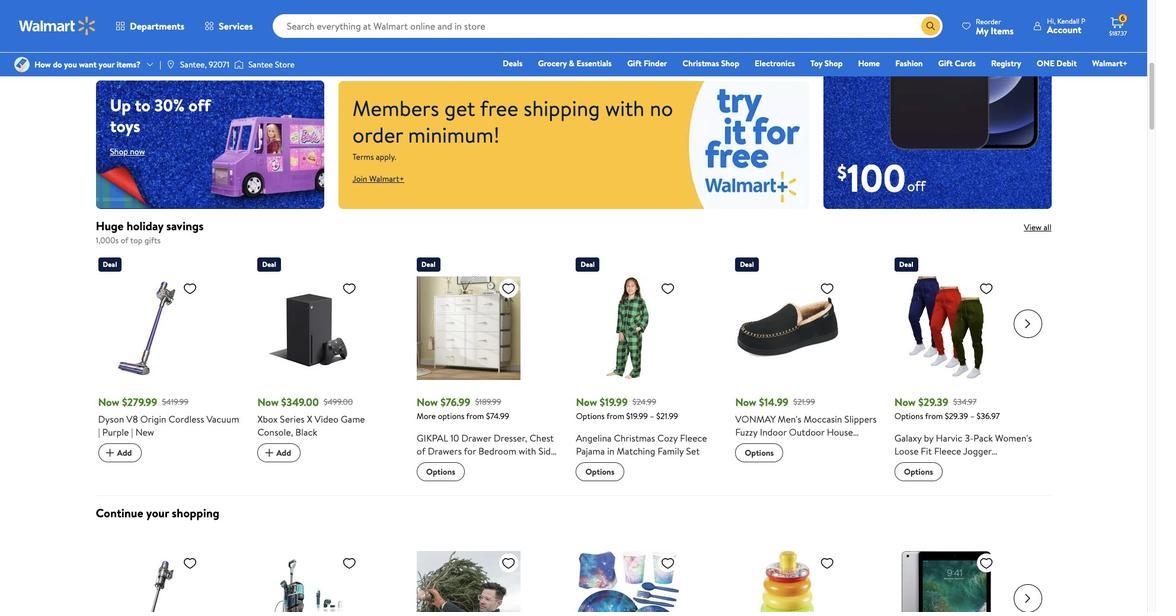 Task type: describe. For each thing, give the bounding box(es) containing it.
continue your shopping
[[96, 506, 219, 522]]

gikpal 10 drawer dresser, chest of drawers for bedroom with side pockets and hooks, white image
[[417, 277, 520, 381]]

add to favorites list, shark carpetxpert with stain striker, upright carpet, area rug & upholstery cleaner for pets, built-in spot & stain eliminator, deep cleaning & tough stain removal, carpet shampooer, navy, ex200 image
[[342, 557, 356, 572]]

0 vertical spatial christmas
[[683, 58, 719, 69]]

$349.00
[[281, 395, 319, 410]]

electronics
[[755, 58, 795, 69]]

now for $349.00
[[257, 395, 279, 410]]

xbox
[[257, 413, 278, 426]]

v8
[[126, 413, 138, 426]]

add to favorites list, vonmay men's moccasin slippers fuzzy indoor outdoor house shoes image
[[820, 282, 834, 296]]

Walmart Site-Wide search field
[[272, 14, 943, 38]]

add to cart image
[[103, 446, 117, 461]]

now for $76.99
[[417, 395, 438, 410]]

men's
[[778, 413, 801, 426]]

huge holiday savings 1,000s of top gifts
[[96, 218, 204, 246]]

options link down fuzzy
[[735, 444, 783, 463]]

jogger
[[963, 445, 992, 458]]

for
[[464, 445, 476, 458]]

apply.
[[376, 151, 396, 163]]

shop now link
[[110, 146, 145, 158]]

all
[[1043, 221, 1051, 233]]

kendall
[[1057, 16, 1080, 26]]

set
[[686, 445, 700, 458]]

one
[[1037, 58, 1055, 69]]

fleece inside the angelina christmas cozy fleece pajama in matching family set
[[680, 432, 707, 445]]

up to 30% off toys
[[110, 94, 211, 138]]

– for now $29.39
[[970, 411, 975, 423]]

with inside gikpal 10 drawer dresser, chest of drawers for bedroom with side pockets and hooks, white options
[[519, 445, 536, 458]]

2 horizontal spatial |
[[159, 59, 161, 71]]

0 horizontal spatial |
[[98, 426, 100, 439]]

pajama
[[576, 445, 605, 458]]

6
[[1121, 13, 1125, 23]]

fashion
[[895, 58, 923, 69]]

$189.99
[[475, 396, 501, 408]]

product group containing now $14.99
[[735, 253, 878, 482]]

gikpal 10 drawer dresser, chest of drawers for bedroom with side pockets and hooks, white options
[[417, 432, 556, 478]]

1 vertical spatial $29.39
[[945, 411, 968, 423]]

drawer
[[461, 432, 491, 445]]

now for $279.99
[[98, 395, 119, 410]]

account
[[1047, 23, 1081, 36]]

origin
[[140, 413, 166, 426]]

$499.00
[[324, 396, 353, 408]]

gift for gift cards
[[938, 58, 953, 69]]

100
[[847, 152, 906, 204]]

free
[[480, 93, 518, 123]]

fashion link
[[890, 57, 928, 70]]

add button for $279.99
[[98, 444, 141, 463]]

Search search field
[[272, 14, 943, 38]]

next slide for huge holiday savings list image
[[1013, 310, 1042, 339]]

options link for now $29.39
[[894, 463, 943, 482]]

$ inside $99.99 $ 19 99
[[110, 18, 119, 44]]

fisher-price rock-a-stack ring stacking toy with roly-poly base for infants image
[[735, 552, 839, 613]]

$36.97
[[977, 411, 1000, 423]]

add to favorites list, dyson outsize plus cordless vacuum cleaner | nickel | new image
[[183, 557, 197, 572]]

add to cart image
[[262, 446, 276, 461]]

shoes
[[735, 439, 759, 452]]

finder
[[644, 58, 667, 69]]

next slide for continue your shopping list image
[[1013, 585, 1042, 613]]

options
[[438, 411, 464, 423]]

$ 100
[[837, 152, 906, 204]]

drawers
[[428, 445, 462, 458]]

 image for santee store
[[234, 59, 244, 71]]

add for $349.00
[[276, 448, 291, 459]]

items
[[991, 24, 1014, 37]]

0 vertical spatial walmart+
[[1092, 58, 1128, 69]]

pack
[[973, 432, 993, 445]]

christmas inside the angelina christmas cozy fleece pajama in matching family set
[[614, 432, 655, 445]]

one debit
[[1037, 58, 1077, 69]]

add to favorites list, 168 pieces galaxy party supplies with paper plates, napkins, cups, and cutlery for outer space birthday party decorations (serves 24) image
[[661, 557, 675, 572]]

$21.99 inside "now $14.99 $21.99 vonmay men's moccasin slippers fuzzy indoor outdoor house shoes options"
[[793, 396, 815, 408]]

0 horizontal spatial walmart+
[[369, 173, 404, 185]]

30%
[[154, 94, 185, 117]]

galaxy by harvic 3-pack women's loose fit fleece jogger sweatpants (s-5xl) image
[[894, 277, 998, 381]]

 image for santee, 92071
[[166, 60, 175, 69]]

1 horizontal spatial off
[[907, 176, 926, 196]]

toys
[[110, 114, 140, 138]]

search icon image
[[926, 21, 936, 31]]

0 horizontal spatial shop
[[110, 146, 128, 158]]

$21.99 inside now $19.99 $24.99 options from $19.99 – $21.99
[[656, 411, 678, 423]]

deal for now $349.00
[[262, 260, 276, 270]]

christmas tree haul away image
[[417, 552, 520, 613]]

add to favorites list, xbox series x video game console, black image
[[342, 282, 356, 296]]

holiday
[[126, 218, 163, 234]]

add to favorites list, fisher-price rock-a-stack ring stacking toy with roly-poly base for infants image
[[820, 557, 834, 572]]

add to favorites list, apple ipad (5th gen) mp2f2ll/a 9.7" 32gb wifi, gray (used - like new) image
[[979, 557, 993, 572]]

more
[[417, 411, 436, 423]]

now
[[130, 146, 145, 158]]

options inside gikpal 10 drawer dresser, chest of drawers for bedroom with side pockets and hooks, white options
[[426, 467, 455, 478]]

view all link
[[1024, 221, 1051, 233]]

side
[[538, 445, 556, 458]]

reorder
[[976, 16, 1001, 26]]

1 vertical spatial $19.99
[[626, 411, 648, 423]]

gift cards link
[[933, 57, 981, 70]]

$34.97
[[953, 396, 977, 408]]

cards
[[955, 58, 976, 69]]

$99.99
[[110, 7, 140, 22]]

shipping
[[523, 93, 600, 123]]

1 vertical spatial your
[[146, 506, 169, 522]]

shopping
[[172, 506, 219, 522]]

vonmay men's moccasin slippers fuzzy indoor outdoor house shoes image
[[735, 277, 839, 381]]

registry
[[991, 58, 1021, 69]]

now for $19.99
[[576, 395, 597, 410]]

electronics link
[[749, 57, 800, 70]]

now for $14.99
[[735, 395, 756, 410]]

19
[[119, 11, 154, 63]]

items?
[[117, 59, 141, 71]]

– for now $19.99
[[650, 411, 654, 423]]

dyson
[[98, 413, 124, 426]]

new
[[135, 426, 154, 439]]

with inside members get free shipping with no order minimum! terms apply.
[[605, 93, 645, 123]]

add to favorites list, gikpal 10 drawer dresser, chest of drawers for bedroom with side pockets and hooks, white image
[[501, 282, 516, 296]]

options down pajama
[[585, 467, 615, 478]]

debit
[[1056, 58, 1077, 69]]

by
[[924, 432, 934, 445]]

gifts
[[145, 234, 161, 246]]

huge
[[96, 218, 124, 234]]

minimum!
[[408, 120, 500, 150]]

dyson v8 origin  cordless vacuum | purple | new image
[[98, 277, 202, 381]]

gift for gift finder
[[627, 58, 642, 69]]

christmas shop link
[[677, 57, 745, 70]]

$76.99
[[440, 395, 470, 410]]

get
[[444, 93, 475, 123]]

options inside galaxy by harvic 3-pack women's loose fit fleece jogger sweatpants (s-5xl) options
[[904, 467, 933, 478]]

options inside now $19.99 $24.99 options from $19.99 – $21.99
[[576, 411, 605, 423]]

in
[[607, 445, 614, 458]]

grocery & essentials link
[[533, 57, 617, 70]]

dresser,
[[494, 432, 527, 445]]

santee,
[[180, 59, 207, 71]]

dyson outsize plus cordless vacuum cleaner | nickel | new image
[[98, 552, 202, 613]]

join walmart+
[[352, 173, 404, 185]]

0 vertical spatial your
[[99, 59, 115, 71]]

home
[[858, 58, 880, 69]]

gift cards
[[938, 58, 976, 69]]

indoor
[[760, 426, 787, 439]]

add for $279.99
[[117, 448, 132, 459]]

of inside huge holiday savings 1,000s of top gifts
[[121, 234, 128, 246]]

continue
[[96, 506, 143, 522]]



Task type: locate. For each thing, give the bounding box(es) containing it.
3 now from the left
[[417, 395, 438, 410]]

(s-
[[943, 458, 955, 471]]

of left top
[[121, 234, 128, 246]]

0 horizontal spatial your
[[99, 59, 115, 71]]

2 now from the left
[[257, 395, 279, 410]]

xbox series x video game console, black image
[[257, 277, 361, 381]]

shop left electronics
[[721, 58, 739, 69]]

now inside now $349.00 $499.00 xbox series x video game console, black
[[257, 395, 279, 410]]

– left $36.97
[[970, 411, 975, 423]]

1 deal from the left
[[103, 260, 117, 270]]

galaxy by harvic 3-pack women's loose fit fleece jogger sweatpants (s-5xl) options
[[894, 432, 1032, 478]]

angelina christmas cozy fleece pajama in matching family set image
[[576, 277, 680, 381]]

1 add button from the left
[[98, 444, 141, 463]]

you
[[64, 59, 77, 71]]

house
[[827, 426, 853, 439]]

gikpal
[[417, 432, 448, 445]]

add to favorites list, christmas tree haul away image
[[501, 557, 516, 572]]

add to favorites list, angelina christmas cozy fleece pajama in matching family set image
[[661, 282, 675, 296]]

add button down console,
[[257, 444, 301, 463]]

toy
[[810, 58, 822, 69]]

0 horizontal spatial $21.99
[[656, 411, 678, 423]]

family
[[658, 445, 684, 458]]

options link for now $19.99
[[576, 463, 624, 482]]

savings
[[166, 218, 204, 234]]

1 horizontal spatial shop
[[721, 58, 739, 69]]

– down $24.99
[[650, 411, 654, 423]]

now up dyson
[[98, 395, 119, 410]]

pockets
[[417, 458, 449, 471]]

p
[[1081, 16, 1085, 26]]

1 vertical spatial walmart+
[[369, 173, 404, 185]]

4 deal from the left
[[581, 260, 595, 270]]

from for now $29.39
[[925, 411, 943, 423]]

2 product group from the left
[[257, 253, 400, 482]]

deals
[[503, 58, 523, 69]]

1 vertical spatial $21.99
[[656, 411, 678, 423]]

christmas down now $19.99 $24.99 options from $19.99 – $21.99
[[614, 432, 655, 445]]

0 horizontal spatial $
[[110, 18, 119, 44]]

0 vertical spatial $19.99
[[600, 395, 628, 410]]

gift left cards
[[938, 58, 953, 69]]

2 deal from the left
[[262, 260, 276, 270]]

1 horizontal spatial add button
[[257, 444, 301, 463]]

2 from from the left
[[607, 411, 624, 423]]

slippers
[[844, 413, 877, 426]]

0 vertical spatial off
[[189, 94, 211, 117]]

–
[[650, 411, 654, 423], [970, 411, 975, 423]]

with left side
[[519, 445, 536, 458]]

1 vertical spatial off
[[907, 176, 926, 196]]

$279.99
[[122, 395, 157, 410]]

10
[[450, 432, 459, 445]]

1,000s
[[96, 234, 119, 246]]

1 vertical spatial christmas
[[614, 432, 655, 445]]

deal for now $19.99
[[581, 260, 595, 270]]

from inside the now $76.99 $189.99 more options from $74.99
[[466, 411, 484, 423]]

options inside now $29.39 $34.97 options from $29.39 – $36.97
[[894, 411, 923, 423]]

now up vonmay
[[735, 395, 756, 410]]

product group containing now $19.99
[[576, 253, 719, 482]]

168 pieces galaxy party supplies with paper plates, napkins, cups, and cutlery for outer space birthday party decorations (serves 24) image
[[576, 552, 680, 613]]

| left purple in the bottom left of the page
[[98, 426, 100, 439]]

1 from from the left
[[466, 411, 484, 423]]

gift left finder
[[627, 58, 642, 69]]

christmas right finder
[[683, 58, 719, 69]]

how
[[34, 59, 51, 71]]

black
[[295, 426, 317, 439]]

want
[[79, 59, 97, 71]]

|
[[159, 59, 161, 71], [98, 426, 100, 439], [131, 426, 133, 439]]

| right "items?"
[[159, 59, 161, 71]]

options inside "now $14.99 $21.99 vonmay men's moccasin slippers fuzzy indoor outdoor house shoes options"
[[745, 448, 774, 459]]

options link for now $76.99
[[417, 463, 465, 482]]

options link down pajama
[[576, 463, 624, 482]]

to
[[135, 94, 150, 117]]

walmart image
[[19, 17, 96, 36]]

santee, 92071
[[180, 59, 229, 71]]

now up galaxy
[[894, 395, 916, 410]]

off inside up to 30% off toys
[[189, 94, 211, 117]]

3 deal from the left
[[421, 260, 435, 270]]

grocery & essentials
[[538, 58, 612, 69]]

1 horizontal spatial $
[[837, 159, 847, 185]]

5 product group from the left
[[735, 253, 878, 482]]

0 horizontal spatial from
[[466, 411, 484, 423]]

now inside the now $76.99 $189.99 more options from $74.99
[[417, 395, 438, 410]]

0 vertical spatial of
[[121, 234, 128, 246]]

shark carpetxpert with stain striker, upright carpet, area rug & upholstery cleaner for pets, built-in spot & stain eliminator, deep cleaning & tough stain removal, carpet shampooer, navy, ex200 image
[[257, 552, 361, 613]]

options down the fit
[[904, 467, 933, 478]]

fleece
[[680, 432, 707, 445], [934, 445, 961, 458]]

now $19.99 $24.99 options from $19.99 – $21.99
[[576, 395, 678, 423]]

options up the angelina
[[576, 411, 605, 423]]

x
[[307, 413, 312, 426]]

shop left now
[[110, 146, 128, 158]]

1 horizontal spatial walmart+
[[1092, 58, 1128, 69]]

 image
[[234, 59, 244, 71], [166, 60, 175, 69]]

grocery
[[538, 58, 567, 69]]

my
[[976, 24, 988, 37]]

2 gift from the left
[[938, 58, 953, 69]]

store
[[275, 59, 294, 71]]

one debit link
[[1031, 57, 1082, 70]]

2 horizontal spatial shop
[[824, 58, 843, 69]]

bedroom
[[478, 445, 516, 458]]

add down console,
[[276, 448, 291, 459]]

| left "new"
[[131, 426, 133, 439]]

white
[[499, 458, 523, 471]]

$24.99
[[632, 396, 656, 408]]

christmas
[[683, 58, 719, 69], [614, 432, 655, 445]]

1 horizontal spatial –
[[970, 411, 975, 423]]

off
[[189, 94, 211, 117], [907, 176, 926, 196]]

– inside now $19.99 $24.99 options from $19.99 – $21.99
[[650, 411, 654, 423]]

add button down purple in the bottom left of the page
[[98, 444, 141, 463]]

of left drawers
[[417, 445, 425, 458]]

0 vertical spatial $21.99
[[793, 396, 815, 408]]

5xl)
[[955, 458, 974, 471]]

0 horizontal spatial christmas
[[614, 432, 655, 445]]

1 – from the left
[[650, 411, 654, 423]]

walmart+ down $187.37
[[1092, 58, 1128, 69]]

reorder my items
[[976, 16, 1014, 37]]

now $349.00 $499.00 xbox series x video game console, black
[[257, 395, 365, 439]]

no
[[650, 93, 673, 123]]

product group containing now $76.99
[[417, 253, 559, 482]]

how do you want your items?
[[34, 59, 141, 71]]

1 horizontal spatial your
[[146, 506, 169, 522]]

now inside now $29.39 $34.97 options from $29.39 – $36.97
[[894, 395, 916, 410]]

3 from from the left
[[925, 411, 943, 423]]

join
[[352, 173, 367, 185]]

2 horizontal spatial from
[[925, 411, 943, 423]]

$ inside '$ 100'
[[837, 159, 847, 185]]

2 – from the left
[[970, 411, 975, 423]]

4 now from the left
[[576, 395, 597, 410]]

view
[[1024, 221, 1041, 233]]

matching
[[617, 445, 655, 458]]

0 horizontal spatial  image
[[166, 60, 175, 69]]

$99.99 $ 19 99
[[110, 7, 173, 63]]

 image
[[14, 57, 30, 72]]

apple ipad (5th gen) mp2f2ll/a 9.7" 32gb wifi, gray (used - like new) image
[[894, 552, 998, 613]]

now up 'more'
[[417, 395, 438, 410]]

fleece right cozy
[[680, 432, 707, 445]]

1 now from the left
[[98, 395, 119, 410]]

departments
[[130, 20, 184, 33]]

add to favorites list, galaxy by harvic 3-pack women's loose fit fleece jogger sweatpants (s-5xl) image
[[979, 282, 993, 296]]

shop right toy
[[824, 58, 843, 69]]

now $76.99 $189.99 more options from $74.99
[[417, 395, 509, 423]]

join walmart+ link
[[352, 173, 404, 185]]

$29.39 left '$34.97'
[[918, 395, 948, 410]]

video
[[315, 413, 339, 426]]

&
[[569, 58, 574, 69]]

options down fuzzy
[[745, 448, 774, 459]]

4 product group from the left
[[576, 253, 719, 482]]

registry link
[[986, 57, 1027, 70]]

$21.99 up cozy
[[656, 411, 678, 423]]

now up xbox
[[257, 395, 279, 410]]

shop for toy shop
[[824, 58, 843, 69]]

2 add from the left
[[276, 448, 291, 459]]

$419.99
[[162, 396, 189, 408]]

now $14.99 $21.99 vonmay men's moccasin slippers fuzzy indoor outdoor house shoes options
[[735, 395, 877, 459]]

$29.39 down '$34.97'
[[945, 411, 968, 423]]

1 vertical spatial of
[[417, 445, 425, 458]]

product group containing now $279.99
[[98, 253, 241, 482]]

product group containing now $29.39
[[894, 253, 1037, 482]]

now
[[98, 395, 119, 410], [257, 395, 279, 410], [417, 395, 438, 410], [576, 395, 597, 410], [735, 395, 756, 410], [894, 395, 916, 410]]

1 horizontal spatial $21.99
[[793, 396, 815, 408]]

1 horizontal spatial  image
[[234, 59, 244, 71]]

now up the angelina
[[576, 395, 597, 410]]

hi, kendall p account
[[1047, 16, 1085, 36]]

from up the by at the bottom of the page
[[925, 411, 943, 423]]

5 deal from the left
[[740, 260, 754, 270]]

 image right 92071
[[234, 59, 244, 71]]

options link down drawers
[[417, 463, 465, 482]]

outdoor
[[789, 426, 825, 439]]

product group
[[98, 253, 241, 482], [257, 253, 400, 482], [417, 253, 559, 482], [576, 253, 719, 482], [735, 253, 878, 482], [894, 253, 1037, 482]]

0 horizontal spatial add button
[[98, 444, 141, 463]]

0 horizontal spatial off
[[189, 94, 211, 117]]

2 add button from the left
[[257, 444, 301, 463]]

0 horizontal spatial –
[[650, 411, 654, 423]]

now $29.39 $34.97 options from $29.39 – $36.97
[[894, 395, 1000, 423]]

options down drawers
[[426, 467, 455, 478]]

1 horizontal spatial from
[[607, 411, 624, 423]]

$21.99 up men's
[[793, 396, 815, 408]]

product group containing now $349.00
[[257, 253, 400, 482]]

now $279.99 $419.99 dyson v8 origin  cordless vacuum | purple | new
[[98, 395, 239, 439]]

1 horizontal spatial christmas
[[683, 58, 719, 69]]

off right 100
[[907, 176, 926, 196]]

3 product group from the left
[[417, 253, 559, 482]]

up
[[110, 94, 131, 117]]

1 horizontal spatial with
[[605, 93, 645, 123]]

from inside now $29.39 $34.97 options from $29.39 – $36.97
[[925, 411, 943, 423]]

 image left santee,
[[166, 60, 175, 69]]

gift finder link
[[622, 57, 672, 70]]

with left no
[[605, 93, 645, 123]]

from inside now $19.99 $24.99 options from $19.99 – $21.99
[[607, 411, 624, 423]]

add
[[117, 448, 132, 459], [276, 448, 291, 459]]

now inside now $19.99 $24.99 options from $19.99 – $21.99
[[576, 395, 597, 410]]

$14.99
[[759, 395, 788, 410]]

now inside 'now $279.99 $419.99 dyson v8 origin  cordless vacuum | purple | new'
[[98, 395, 119, 410]]

0 vertical spatial $29.39
[[918, 395, 948, 410]]

add to favorites list, dyson v8 origin  cordless vacuum | purple | new image
[[183, 282, 197, 296]]

now inside "now $14.99 $21.99 vonmay men's moccasin slippers fuzzy indoor outdoor house shoes options"
[[735, 395, 756, 410]]

loose
[[894, 445, 918, 458]]

shop
[[721, 58, 739, 69], [824, 58, 843, 69], [110, 146, 128, 158]]

with
[[605, 93, 645, 123], [519, 445, 536, 458]]

options link down the fit
[[894, 463, 943, 482]]

shop now
[[110, 146, 145, 158]]

6 product group from the left
[[894, 253, 1037, 482]]

was dollar $99.99, now dollar 19.99 group
[[96, 7, 173, 66]]

1 horizontal spatial add
[[276, 448, 291, 459]]

fleece right the fit
[[934, 445, 961, 458]]

now for $29.39
[[894, 395, 916, 410]]

angelina christmas cozy fleece pajama in matching family set
[[576, 432, 707, 458]]

$19.99 left $24.99
[[600, 395, 628, 410]]

1 gift from the left
[[627, 58, 642, 69]]

0 horizontal spatial of
[[121, 234, 128, 246]]

6 deal from the left
[[899, 260, 913, 270]]

$187.37
[[1109, 29, 1127, 37]]

1 horizontal spatial fleece
[[934, 445, 961, 458]]

your right want
[[99, 59, 115, 71]]

deal for now $279.99
[[103, 260, 117, 270]]

0 horizontal spatial add
[[117, 448, 132, 459]]

fleece inside galaxy by harvic 3-pack women's loose fit fleece jogger sweatpants (s-5xl) options
[[934, 445, 961, 458]]

deal for now $29.39
[[899, 260, 913, 270]]

harvic
[[936, 432, 962, 445]]

view all
[[1024, 221, 1051, 233]]

from for now $19.99
[[607, 411, 624, 423]]

of inside gikpal 10 drawer dresser, chest of drawers for bedroom with side pockets and hooks, white options
[[417, 445, 425, 458]]

options up galaxy
[[894, 411, 923, 423]]

0 horizontal spatial with
[[519, 445, 536, 458]]

from down $189.99 at the bottom left
[[466, 411, 484, 423]]

off right 30%
[[189, 94, 211, 117]]

top
[[130, 234, 143, 246]]

6 now from the left
[[894, 395, 916, 410]]

0 vertical spatial $
[[110, 18, 119, 44]]

essentials
[[576, 58, 612, 69]]

cozy
[[657, 432, 678, 445]]

1 add from the left
[[117, 448, 132, 459]]

1 horizontal spatial |
[[131, 426, 133, 439]]

$19.99 down $24.99
[[626, 411, 648, 423]]

toy shop link
[[805, 57, 848, 70]]

5 now from the left
[[735, 395, 756, 410]]

1 product group from the left
[[98, 253, 241, 482]]

chest
[[530, 432, 554, 445]]

0 horizontal spatial fleece
[[680, 432, 707, 445]]

your right continue
[[146, 506, 169, 522]]

0 vertical spatial with
[[605, 93, 645, 123]]

– inside now $29.39 $34.97 options from $29.39 – $36.97
[[970, 411, 975, 423]]

add down purple in the bottom left of the page
[[117, 448, 132, 459]]

deal for now $14.99
[[740, 260, 754, 270]]

92071
[[209, 59, 229, 71]]

deal for now $76.99
[[421, 260, 435, 270]]

shop for christmas shop
[[721, 58, 739, 69]]

1 horizontal spatial of
[[417, 445, 425, 458]]

sweatpants
[[894, 458, 941, 471]]

1 vertical spatial $
[[837, 159, 847, 185]]

from up the angelina
[[607, 411, 624, 423]]

0 horizontal spatial gift
[[627, 58, 642, 69]]

add button for $349.00
[[257, 444, 301, 463]]

1 horizontal spatial gift
[[938, 58, 953, 69]]

1 vertical spatial with
[[519, 445, 536, 458]]

walmart+ down "apply."
[[369, 173, 404, 185]]



Task type: vqa. For each thing, say whether or not it's contained in the screenshot.


